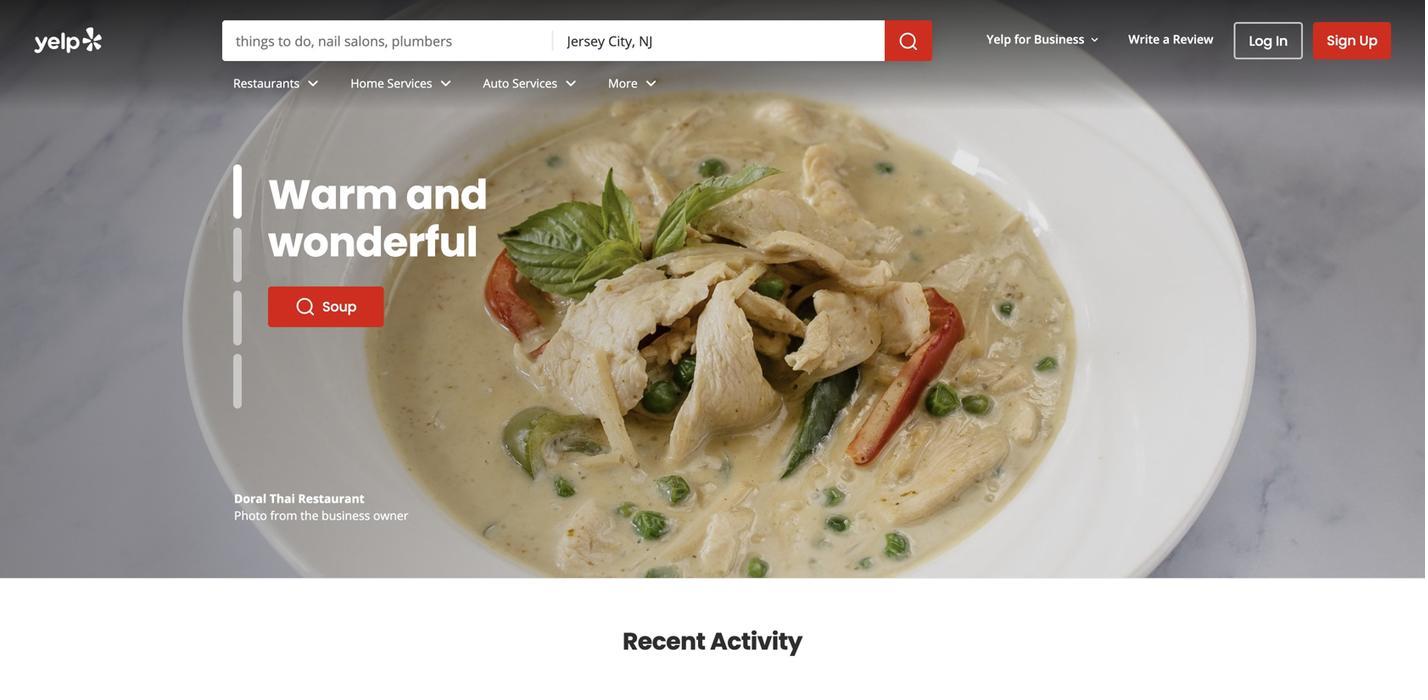 Task type: locate. For each thing, give the bounding box(es) containing it.
1 owner from the top
[[373, 491, 409, 507]]

2 photo from the top
[[234, 508, 267, 524]]

the right 'thai' on the bottom left
[[300, 491, 319, 507]]

24 chevron down v2 image inside more link
[[641, 73, 662, 94]]

business down "restaurant"
[[322, 508, 370, 524]]

from
[[270, 491, 297, 507], [270, 508, 297, 524]]

services right auto
[[513, 75, 558, 91]]

2 business from the top
[[322, 508, 370, 524]]

services for home services
[[387, 75, 432, 91]]

business right 'thai' on the bottom left
[[322, 491, 370, 507]]

2 24 chevron down v2 image from the left
[[561, 73, 581, 94]]

auto services link
[[470, 61, 595, 110]]

2 from from the top
[[270, 508, 297, 524]]

1 24 chevron down v2 image from the left
[[436, 73, 456, 94]]

24 search v2 image left soup
[[295, 297, 316, 317]]

24 chevron down v2 image for auto services
[[561, 73, 581, 94]]

0 vertical spatial the
[[300, 491, 319, 507]]

photo inside the doral thai restaurant photo from the business owner
[[234, 508, 267, 524]]

0 vertical spatial business
[[322, 491, 370, 507]]

None search field
[[0, 0, 1426, 110], [222, 20, 933, 61], [0, 0, 1426, 110], [222, 20, 933, 61]]

services
[[387, 75, 432, 91], [513, 75, 558, 91]]

from right doral
[[270, 491, 297, 507]]

1 vertical spatial the
[[300, 508, 319, 524]]

2 none field from the left
[[554, 20, 885, 61]]

1 vertical spatial 24 search v2 image
[[295, 297, 316, 317]]

2 services from the left
[[513, 75, 558, 91]]

None field
[[222, 20, 554, 61], [554, 20, 885, 61]]

the
[[300, 491, 319, 507], [300, 508, 319, 524]]

0 horizontal spatial services
[[387, 75, 432, 91]]

yelp for business
[[987, 31, 1085, 47]]

auto
[[483, 75, 509, 91]]

1 vertical spatial photo
[[234, 508, 267, 524]]

the inside the doral thai restaurant photo from the business owner
[[300, 508, 319, 524]]

1 from from the top
[[270, 491, 297, 507]]

1 horizontal spatial 24 chevron down v2 image
[[561, 73, 581, 94]]

3 24 chevron down v2 image from the left
[[641, 73, 662, 94]]

2 horizontal spatial 24 chevron down v2 image
[[641, 73, 662, 94]]

log in
[[1250, 31, 1288, 50]]

in
[[1276, 31, 1288, 50]]

24 chevron down v2 image right more
[[641, 73, 662, 94]]

from inside the doral thai restaurant photo from the business owner
[[270, 508, 297, 524]]

select slide image
[[233, 165, 242, 219]]

doral thai restaurant photo from the business owner
[[234, 491, 409, 524]]

photo down doral
[[234, 508, 267, 524]]

1 services from the left
[[387, 75, 432, 91]]

a
[[1163, 31, 1170, 47]]

and
[[406, 166, 488, 224]]

0 vertical spatial from
[[270, 491, 297, 507]]

24 search v2 image
[[295, 249, 316, 270], [295, 297, 316, 317]]

1 the from the top
[[300, 491, 319, 507]]

2 owner from the top
[[373, 508, 409, 524]]

24 search v2 image for warm and wonderful
[[295, 297, 316, 317]]

from down 'thai' on the bottom left
[[270, 508, 297, 524]]

business
[[322, 491, 370, 507], [322, 508, 370, 524]]

home
[[351, 75, 384, 91]]

none field address, neighborhood, city, state or zip
[[554, 20, 885, 61]]

1 vertical spatial from
[[270, 508, 297, 524]]

2 the from the top
[[300, 508, 319, 524]]

photo left 'thai' on the bottom left
[[234, 491, 267, 507]]

0 vertical spatial 24 search v2 image
[[295, 249, 316, 270]]

owner
[[373, 491, 409, 507], [373, 508, 409, 524]]

sign up
[[1327, 31, 1378, 50]]

log in link
[[1234, 22, 1304, 59]]

things to do, nail salons, plumbers text field
[[222, 20, 554, 61]]

owner right "restaurant"
[[373, 491, 409, 507]]

thai
[[270, 491, 295, 507]]

1 vertical spatial business
[[322, 508, 370, 524]]

24 search v2 image inside electrician link
[[295, 249, 316, 270]]

restaurants
[[233, 75, 300, 91]]

search image
[[899, 31, 919, 52]]

warm and wonderful
[[268, 166, 488, 271]]

photo
[[234, 491, 267, 507], [234, 508, 267, 524]]

the down doral thai restaurant link
[[300, 508, 319, 524]]

24 chevron down v2 image inside "auto services" link
[[561, 73, 581, 94]]

24 chevron down v2 image left auto
[[436, 73, 456, 94]]

0 vertical spatial owner
[[373, 491, 409, 507]]

business inside the doral thai restaurant photo from the business owner
[[322, 508, 370, 524]]

home services link
[[337, 61, 470, 110]]

owner inside the doral thai restaurant photo from the business owner
[[373, 508, 409, 524]]

on
[[404, 166, 457, 224]]

write
[[1129, 31, 1160, 47]]

sign up link
[[1314, 22, 1392, 59]]

24 chevron down v2 image inside home services link
[[436, 73, 456, 94]]

restaurants link
[[220, 61, 337, 110]]

1 horizontal spatial services
[[513, 75, 558, 91]]

power on
[[268, 166, 457, 224]]

24 chevron down v2 image
[[436, 73, 456, 94], [561, 73, 581, 94], [641, 73, 662, 94]]

photo from the business owner
[[234, 491, 409, 507]]

0 vertical spatial photo
[[234, 491, 267, 507]]

recent activity
[[623, 625, 803, 659]]

yelp for business button
[[980, 24, 1109, 54]]

1 none field from the left
[[222, 20, 554, 61]]

owner down the photo from the business owner
[[373, 508, 409, 524]]

1 24 search v2 image from the top
[[295, 249, 316, 270]]

24 search v2 image inside soup link
[[295, 297, 316, 317]]

24 chevron down v2 image right auto services
[[561, 73, 581, 94]]

2 24 search v2 image from the top
[[295, 297, 316, 317]]

1 vertical spatial owner
[[373, 508, 409, 524]]

soup link
[[268, 287, 384, 328]]

services right home
[[387, 75, 432, 91]]

electrician
[[322, 250, 391, 269]]

none field things to do, nail salons, plumbers
[[222, 20, 554, 61]]

power
[[268, 166, 396, 224]]

write a review link
[[1122, 24, 1221, 54]]

0 horizontal spatial 24 chevron down v2 image
[[436, 73, 456, 94]]

sign
[[1327, 31, 1356, 50]]

24 search v2 image left electrician
[[295, 249, 316, 270]]



Task type: vqa. For each thing, say whether or not it's contained in the screenshot.
24 chevron down v2 icon associated with Home Services
yes



Task type: describe. For each thing, give the bounding box(es) containing it.
24 chevron down v2 image for home services
[[436, 73, 456, 94]]

restaurant
[[298, 491, 365, 507]]

1 business from the top
[[322, 491, 370, 507]]

log
[[1250, 31, 1273, 50]]

1 photo from the top
[[234, 491, 267, 507]]

business categories element
[[220, 61, 1392, 110]]

doral thai restaurant link
[[234, 491, 365, 507]]

up
[[1360, 31, 1378, 50]]

services for auto services
[[513, 75, 558, 91]]

review
[[1173, 31, 1214, 47]]

yelp
[[987, 31, 1012, 47]]

recent
[[623, 625, 706, 659]]

16 chevron down v2 image
[[1088, 33, 1102, 47]]

soup
[[322, 297, 357, 317]]

more link
[[595, 61, 675, 110]]

wonderful
[[268, 214, 478, 271]]

more
[[608, 75, 638, 91]]

business
[[1034, 31, 1085, 47]]

warm
[[268, 166, 398, 224]]

auto services
[[483, 75, 558, 91]]

electrician link
[[268, 239, 419, 280]]

write a review
[[1129, 31, 1214, 47]]

home services
[[351, 75, 432, 91]]

24 chevron down v2 image
[[303, 73, 324, 94]]

24 chevron down v2 image for more
[[641, 73, 662, 94]]

24 search v2 image for power on
[[295, 249, 316, 270]]

for
[[1015, 31, 1031, 47]]

explore banner section banner
[[0, 0, 1426, 579]]

doral
[[234, 491, 267, 507]]

address, neighborhood, city, state or zip text field
[[554, 20, 885, 61]]

activity
[[710, 625, 803, 659]]



